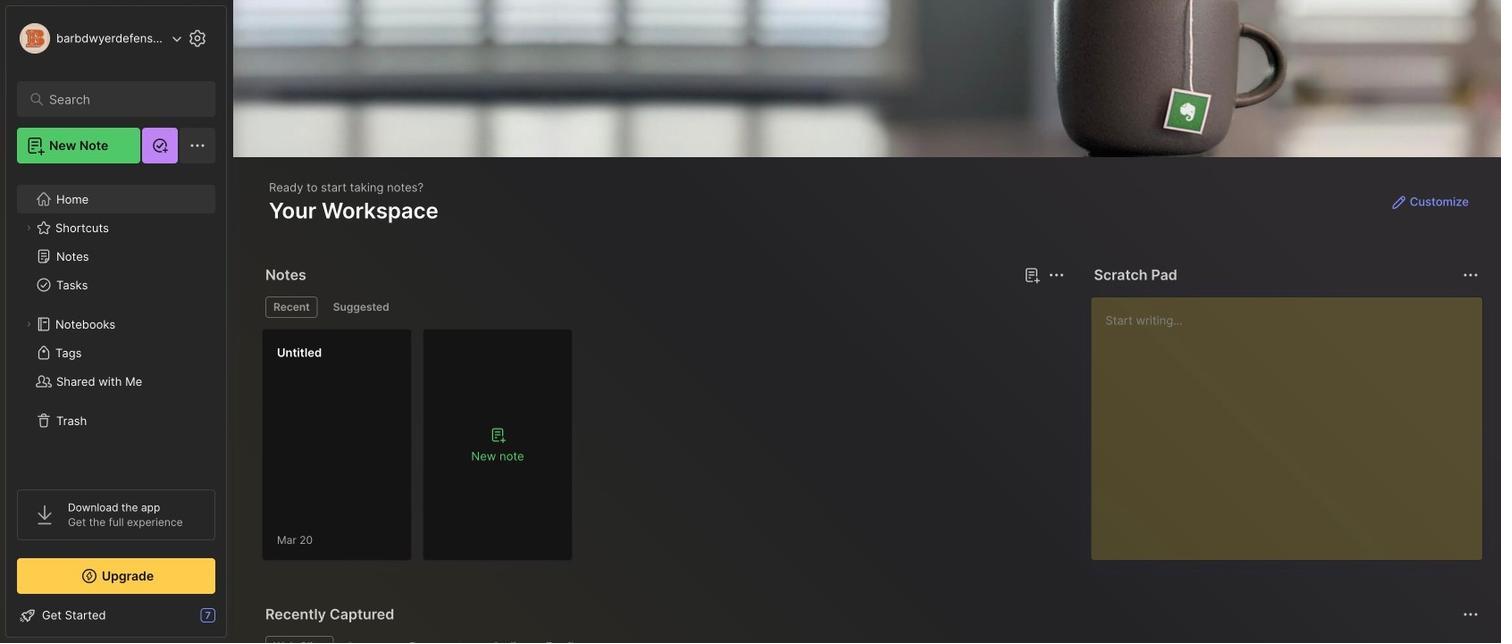 Task type: describe. For each thing, give the bounding box(es) containing it.
tree inside main element
[[6, 174, 226, 474]]

2 tab list from the top
[[266, 637, 1477, 644]]

2 more actions image from the left
[[1461, 265, 1482, 286]]

2 tab from the left
[[325, 297, 398, 318]]



Task type: vqa. For each thing, say whether or not it's contained in the screenshot.
leftmost More actions 'field'
no



Task type: locate. For each thing, give the bounding box(es) containing it.
row group
[[262, 329, 584, 572]]

0 vertical spatial tab list
[[266, 297, 1062, 318]]

0 horizontal spatial more actions image
[[1046, 265, 1068, 286]]

Account field
[[17, 21, 182, 56]]

None search field
[[49, 89, 192, 110]]

Help and Learning task checklist field
[[6, 602, 226, 630]]

1 tab list from the top
[[266, 297, 1062, 318]]

click to collapse image
[[226, 611, 239, 632]]

Search text field
[[49, 91, 192, 108]]

more actions image
[[1046, 265, 1068, 286], [1461, 265, 1482, 286]]

1 horizontal spatial more actions image
[[1461, 265, 1482, 286]]

1 tab from the left
[[266, 297, 318, 318]]

0 horizontal spatial tab
[[266, 297, 318, 318]]

more actions image
[[1461, 604, 1482, 626]]

1 vertical spatial tab list
[[266, 637, 1477, 644]]

1 horizontal spatial tab
[[325, 297, 398, 318]]

main element
[[0, 0, 232, 644]]

tree
[[6, 174, 226, 474]]

1 more actions image from the left
[[1046, 265, 1068, 286]]

none search field inside main element
[[49, 89, 192, 110]]

expand notebooks image
[[23, 319, 34, 330]]

More actions field
[[1044, 263, 1070, 288], [1459, 263, 1484, 288], [1459, 603, 1484, 628]]

Start writing… text field
[[1106, 298, 1482, 546]]

tab list
[[266, 297, 1062, 318], [266, 637, 1477, 644]]

tab
[[266, 297, 318, 318], [325, 297, 398, 318]]

settings image
[[187, 28, 208, 49]]



